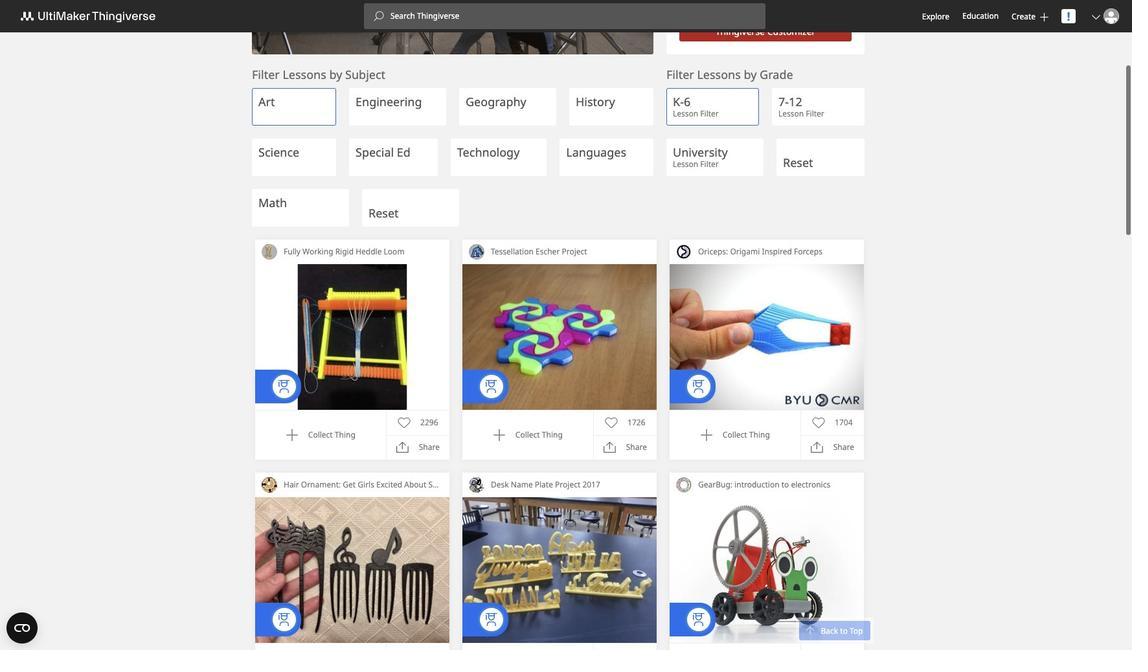 Task type: vqa. For each thing, say whether or not it's contained in the screenshot.
the right SHARE link
yes



Task type: locate. For each thing, give the bounding box(es) containing it.
collect right add to collection icon
[[723, 429, 747, 440]]

loom
[[384, 245, 404, 256]]

3 share from the left
[[833, 441, 854, 452]]

share down 1726
[[626, 441, 647, 452]]

grade
[[760, 66, 793, 82]]

collect thing for 1704
[[723, 429, 770, 440]]

k-
[[673, 93, 684, 109]]

thing up introduction in the bottom of the page
[[749, 429, 770, 440]]

avatar image left gearbug:
[[676, 477, 692, 492]]

lesson inside university lesson filter
[[673, 158, 698, 169]]

2 lessons from the left
[[697, 66, 741, 82]]

1 horizontal spatial collect thing
[[515, 429, 563, 440]]

share image down 1726 link
[[603, 441, 616, 453]]

like image for 1726
[[605, 416, 618, 429]]

university lesson filter
[[673, 144, 728, 169]]

name
[[511, 479, 533, 490]]

share image down like image
[[396, 441, 409, 453]]

1 horizontal spatial lessons
[[697, 66, 741, 82]]

lessons
[[283, 66, 326, 82], [697, 66, 741, 82]]

filter down k-6 lesson filter
[[700, 158, 719, 169]]

share down 2296
[[419, 441, 440, 452]]

back to top button
[[799, 621, 870, 640]]

1 thing from the left
[[335, 429, 355, 440]]

make card image for get
[[255, 497, 449, 642]]

lesson
[[673, 108, 698, 119], [778, 108, 804, 119], [673, 158, 698, 169]]

1 horizontal spatial share link
[[603, 441, 647, 453]]

engineering
[[356, 93, 422, 109]]

3 collect thing from the left
[[723, 429, 770, 440]]

share image for 2296
[[396, 441, 409, 453]]

rigid
[[335, 245, 354, 256]]

collect thing link for 1704
[[700, 428, 770, 441]]

by left the subject
[[329, 66, 342, 82]]

0 horizontal spatial like image
[[605, 416, 618, 429]]

top
[[850, 625, 863, 636]]

2 horizontal spatial collect thing
[[723, 429, 770, 440]]

share link down the 2296 link
[[396, 441, 440, 453]]

thingiverse customizer link
[[679, 21, 852, 41]]

gearbug:
[[698, 479, 732, 490]]

share link
[[396, 441, 440, 453], [603, 441, 647, 453], [811, 441, 854, 453]]

lessons left the subject
[[283, 66, 326, 82]]

thingiverse customizer
[[715, 25, 816, 37]]

1 vertical spatial to
[[840, 625, 848, 636]]

3 thing from the left
[[749, 429, 770, 440]]

2 collect from the left
[[515, 429, 540, 440]]

1 collect from the left
[[308, 429, 333, 440]]

make card image for rigid
[[255, 264, 449, 409]]

0 vertical spatial reset
[[783, 154, 813, 170]]

working
[[302, 245, 333, 256]]

add to collection image for 2296
[[285, 428, 298, 441]]

share link down 1726 link
[[603, 441, 647, 453]]

share image
[[396, 441, 409, 453], [603, 441, 616, 453], [811, 441, 824, 453]]

collect thing up plate
[[515, 429, 563, 440]]

education link
[[962, 9, 999, 23]]

1 share from the left
[[419, 441, 440, 452]]

create button
[[1012, 11, 1048, 22]]

project right escher
[[562, 245, 587, 256]]

to left top
[[840, 625, 848, 636]]

fully
[[284, 245, 300, 256]]

share link down 1704 link
[[811, 441, 854, 453]]

collect
[[308, 429, 333, 440], [515, 429, 540, 440], [723, 429, 747, 440]]

share for 1726
[[626, 441, 647, 452]]

avatar image left fully
[[262, 243, 277, 259]]

collect thing right add to collection icon
[[723, 429, 770, 440]]

filter
[[252, 66, 280, 82], [666, 66, 694, 82], [700, 108, 719, 119], [806, 108, 824, 119], [700, 158, 719, 169]]

avatar image for fully working rigid heddle loom
[[262, 243, 277, 259]]

plusicon image
[[1040, 13, 1048, 21]]

by
[[329, 66, 342, 82], [744, 66, 757, 82]]

2 like image from the left
[[812, 416, 825, 429]]

1 horizontal spatial share
[[626, 441, 647, 452]]

2 share link from the left
[[603, 441, 647, 453]]

avatar image for oriceps: origami inspired forceps
[[676, 243, 692, 259]]

3 collect from the left
[[723, 429, 747, 440]]

like image left 1726
[[605, 416, 618, 429]]

languages
[[566, 144, 626, 159]]

2 horizontal spatial collect thing link
[[700, 428, 770, 441]]

2 add to collection image from the left
[[493, 428, 506, 441]]

filter lessons by subject
[[252, 66, 385, 82]]

1 like image from the left
[[605, 416, 618, 429]]

search control image
[[374, 11, 384, 21]]

2 horizontal spatial share image
[[811, 441, 824, 453]]

thing up get
[[335, 429, 355, 440]]

lesson inside k-6 lesson filter
[[673, 108, 698, 119]]

avatar image left oriceps:
[[676, 243, 692, 259]]

add to collection image up "desk"
[[493, 428, 506, 441]]

1 share link from the left
[[396, 441, 440, 453]]

forceps
[[794, 245, 822, 256]]

customizer
[[767, 25, 816, 37]]

1 horizontal spatial like image
[[812, 416, 825, 429]]

7-
[[778, 93, 789, 109]]

back to top
[[821, 625, 863, 636]]

share link for 1704
[[811, 441, 854, 453]]

0 horizontal spatial share
[[419, 441, 440, 452]]

lesson up university
[[673, 108, 698, 119]]

0 horizontal spatial share link
[[396, 441, 440, 453]]

add to collection image
[[285, 428, 298, 441], [493, 428, 506, 441]]

filter right 6
[[700, 108, 719, 119]]

2 thing from the left
[[542, 429, 563, 440]]

collect thing link for 1726
[[493, 428, 563, 441]]

0 horizontal spatial collect thing
[[308, 429, 355, 440]]

about
[[404, 479, 426, 490]]

share image for 1726
[[603, 441, 616, 453]]

1 share image from the left
[[396, 441, 409, 453]]

explore
[[922, 11, 949, 22]]

1 horizontal spatial add to collection image
[[493, 428, 506, 441]]

! link
[[1061, 8, 1076, 24]]

reset
[[783, 154, 813, 170], [368, 205, 399, 220]]

1726 link
[[605, 416, 645, 429]]

0 horizontal spatial to
[[781, 479, 789, 490]]

2 horizontal spatial thing
[[749, 429, 770, 440]]

1 horizontal spatial by
[[744, 66, 757, 82]]

special
[[356, 144, 394, 159]]

3 share image from the left
[[811, 441, 824, 453]]

collect thing link for 2296
[[285, 428, 355, 441]]

1 add to collection image from the left
[[285, 428, 298, 441]]

tessellation escher project
[[491, 245, 587, 256]]

2 horizontal spatial share link
[[811, 441, 854, 453]]

to
[[781, 479, 789, 490], [840, 625, 848, 636]]

add to collection image
[[700, 428, 713, 441]]

2 share image from the left
[[603, 441, 616, 453]]

2 share from the left
[[626, 441, 647, 452]]

tessellation escher project link
[[484, 239, 657, 264]]

get
[[343, 479, 356, 490]]

1 horizontal spatial thing
[[542, 429, 563, 440]]

share down 1704
[[833, 441, 854, 452]]

0 vertical spatial to
[[781, 479, 789, 490]]

reset up loom
[[368, 205, 399, 220]]

avatar image for gearbug: introduction to electronics
[[676, 477, 692, 492]]

1 vertical spatial project
[[555, 479, 580, 490]]

thing
[[335, 429, 355, 440], [542, 429, 563, 440], [749, 429, 770, 440]]

2017
[[582, 479, 600, 490]]

k-6 lesson filter
[[673, 93, 719, 119]]

avatar image
[[1103, 8, 1119, 24], [262, 243, 277, 259], [469, 243, 484, 259], [676, 243, 692, 259], [262, 477, 277, 492], [469, 477, 484, 492], [676, 477, 692, 492]]

education
[[962, 10, 999, 21]]

collect thing up ornament: on the bottom left of page
[[308, 429, 355, 440]]

1704 link
[[812, 416, 853, 429]]

0 vertical spatial project
[[562, 245, 587, 256]]

1 horizontal spatial reset
[[783, 154, 813, 170]]

thingiverse
[[715, 25, 765, 37]]

1 horizontal spatial collect thing link
[[493, 428, 563, 441]]

project left the 2017
[[555, 479, 580, 490]]

add to collection image up hair
[[285, 428, 298, 441]]

make card image
[[255, 264, 449, 409], [462, 264, 657, 409], [670, 264, 864, 409], [255, 497, 449, 642], [462, 497, 657, 642], [670, 497, 864, 642]]

like image
[[605, 416, 618, 429], [812, 416, 825, 429]]

tessellation
[[491, 245, 534, 256]]

2 horizontal spatial collect
[[723, 429, 747, 440]]

2 horizontal spatial share
[[833, 441, 854, 452]]

collect thing link up gearbug:
[[700, 428, 770, 441]]

collect up ornament: on the bottom left of page
[[308, 429, 333, 440]]

collect thing link up 'name'
[[493, 428, 563, 441]]

2 by from the left
[[744, 66, 757, 82]]

add to collection image for 1726
[[493, 428, 506, 441]]

ornament:
[[301, 479, 341, 490]]

share image down 1704 link
[[811, 441, 824, 453]]

0 horizontal spatial lessons
[[283, 66, 326, 82]]

0 horizontal spatial add to collection image
[[285, 428, 298, 441]]

desk
[[491, 479, 509, 490]]

Search Thingiverse text field
[[384, 11, 765, 21]]

desk name plate project 2017 link
[[484, 472, 657, 497]]

1 horizontal spatial share image
[[603, 441, 616, 453]]

by left grade
[[744, 66, 757, 82]]

3 share link from the left
[[811, 441, 854, 453]]

3 collect thing link from the left
[[700, 428, 770, 441]]

science
[[258, 144, 299, 159]]

2 collect thing from the left
[[515, 429, 563, 440]]

collect thing link up ornament: on the bottom left of page
[[285, 428, 355, 441]]

thing for 1726
[[542, 429, 563, 440]]

lesson for 7-
[[778, 108, 804, 119]]

avatar image left hair
[[262, 477, 277, 492]]

0 horizontal spatial thing
[[335, 429, 355, 440]]

0 horizontal spatial by
[[329, 66, 342, 82]]

avatar image for desk name plate project 2017
[[469, 477, 484, 492]]

lesson down k-6 lesson filter
[[673, 158, 698, 169]]

filter inside the 7-12 lesson filter
[[806, 108, 824, 119]]

collect thing link
[[285, 428, 355, 441], [493, 428, 563, 441], [700, 428, 770, 441]]

filter right 12
[[806, 108, 824, 119]]

1 by from the left
[[329, 66, 342, 82]]

2 collect thing link from the left
[[493, 428, 563, 441]]

avatar image left tessellation
[[469, 243, 484, 259]]

thing for 1704
[[749, 429, 770, 440]]

2296
[[420, 416, 438, 427]]

1 vertical spatial reset
[[368, 205, 399, 220]]

by for subject
[[329, 66, 342, 82]]

collect thing
[[308, 429, 355, 440], [515, 429, 563, 440], [723, 429, 770, 440]]

0 horizontal spatial reset
[[368, 205, 399, 220]]

lesson inside the 7-12 lesson filter
[[778, 108, 804, 119]]

subject
[[345, 66, 385, 82]]

1 collect thing from the left
[[308, 429, 355, 440]]

avatar image left "desk"
[[469, 477, 484, 492]]

like image
[[398, 416, 411, 429]]

thing up desk name plate project 2017
[[542, 429, 563, 440]]

to left electronics
[[781, 479, 789, 490]]

1 lessons from the left
[[283, 66, 326, 82]]

create
[[1012, 11, 1036, 22]]

hair
[[284, 479, 299, 490]]

1 horizontal spatial collect
[[515, 429, 540, 440]]

1 collect thing link from the left
[[285, 428, 355, 441]]

0 horizontal spatial collect thing link
[[285, 428, 355, 441]]

lessons up k-6 lesson filter
[[697, 66, 741, 82]]

explore button
[[922, 11, 949, 22]]

fully working rigid heddle loom
[[284, 245, 404, 256]]

introduction
[[734, 479, 779, 490]]

0 horizontal spatial share image
[[396, 441, 409, 453]]

0 horizontal spatial collect
[[308, 429, 333, 440]]

like image left 1704
[[812, 416, 825, 429]]

share for 2296
[[419, 441, 440, 452]]

make card image for plate
[[462, 497, 657, 642]]

math
[[258, 194, 287, 210]]

oriceps: origami inspired forceps
[[698, 245, 822, 256]]

share
[[419, 441, 440, 452], [626, 441, 647, 452], [833, 441, 854, 452]]

lessons for subject
[[283, 66, 326, 82]]

reset down the 7-12 lesson filter
[[783, 154, 813, 170]]

project
[[562, 245, 587, 256], [555, 479, 580, 490]]

lesson down grade
[[778, 108, 804, 119]]

1 horizontal spatial to
[[840, 625, 848, 636]]

collect up 'name'
[[515, 429, 540, 440]]



Task type: describe. For each thing, give the bounding box(es) containing it.
technology
[[457, 144, 520, 159]]

collect for 1726
[[515, 429, 540, 440]]

excited
[[376, 479, 402, 490]]

origami
[[730, 245, 760, 256]]

lesson for k-
[[673, 108, 698, 119]]

fully working rigid heddle loom link
[[277, 239, 449, 264]]

make card image for project
[[462, 264, 657, 409]]

share link for 2296
[[396, 441, 440, 453]]

reset inside math reset
[[368, 205, 399, 220]]

desk name plate project 2017
[[491, 479, 600, 490]]

make card image for inspired
[[670, 264, 864, 409]]

university
[[673, 144, 728, 159]]

filter up k-
[[666, 66, 694, 82]]

share link for 1726
[[603, 441, 647, 453]]

electronics
[[791, 479, 830, 490]]

history
[[576, 93, 615, 109]]

art
[[258, 93, 275, 109]]

1704
[[835, 416, 853, 427]]

oriceps: origami inspired forceps link
[[692, 239, 864, 264]]

back
[[821, 625, 838, 636]]

filter lessons by grade
[[666, 66, 793, 82]]

12
[[789, 93, 802, 109]]

thing for 2296
[[335, 429, 355, 440]]

6
[[684, 93, 690, 109]]

7-12 lesson filter
[[778, 93, 824, 119]]

girls
[[358, 479, 374, 490]]

!
[[1067, 8, 1070, 24]]

special ed
[[356, 144, 411, 159]]

1726
[[628, 416, 645, 427]]

lessons for grade
[[697, 66, 741, 82]]

escher
[[536, 245, 560, 256]]

oriceps:
[[698, 245, 728, 256]]

plate
[[535, 479, 553, 490]]

stem!
[[428, 479, 450, 490]]

like image for 1704
[[812, 416, 825, 429]]

makerbot logo image
[[13, 8, 171, 24]]

avatar image for tessellation escher project
[[469, 243, 484, 259]]

by for grade
[[744, 66, 757, 82]]

filter up art on the left of the page
[[252, 66, 280, 82]]

heddle
[[356, 245, 382, 256]]

gearbug: introduction to electronics link
[[692, 472, 864, 497]]

2296 link
[[398, 416, 438, 429]]

gearbug: introduction to electronics
[[698, 479, 830, 490]]

geography
[[466, 93, 526, 109]]

ed
[[397, 144, 411, 159]]

inspired
[[762, 245, 792, 256]]

filter inside university lesson filter
[[700, 158, 719, 169]]

to inside button
[[840, 625, 848, 636]]

math reset
[[258, 194, 399, 220]]

collect thing for 2296
[[308, 429, 355, 440]]

filter inside k-6 lesson filter
[[700, 108, 719, 119]]

collect for 1704
[[723, 429, 747, 440]]

scrollupicon image
[[807, 625, 814, 634]]

hair ornament: get girls excited about stem! link
[[277, 472, 450, 497]]

avatar image right ! link
[[1103, 8, 1119, 24]]

share image for 1704
[[811, 441, 824, 453]]

hair ornament: get girls excited about stem!
[[284, 479, 450, 490]]

collect for 2296
[[308, 429, 333, 440]]

avatar image for hair ornament: get girls excited about stem!
[[262, 477, 277, 492]]

share for 1704
[[833, 441, 854, 452]]

open widget image
[[6, 613, 38, 644]]

make card image for to
[[670, 497, 864, 642]]

collect thing for 1726
[[515, 429, 563, 440]]



